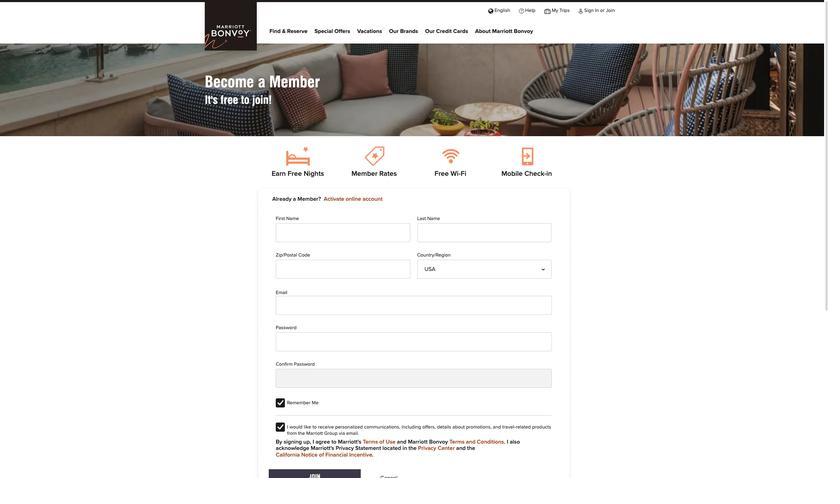 Task type: locate. For each thing, give the bounding box(es) containing it.
like
[[304, 425, 312, 430]]

of
[[380, 440, 385, 446], [319, 453, 324, 458]]

0 horizontal spatial privacy
[[336, 446, 354, 452]]

1 name from the left
[[286, 217, 299, 222]]

zip/postal code
[[276, 253, 310, 258]]

my trips link
[[540, 2, 575, 18]]

0 horizontal spatial bonvoy
[[430, 440, 449, 446]]

name right first
[[286, 217, 299, 222]]

and left travel-
[[493, 425, 502, 430]]

terms up center
[[450, 440, 465, 446]]

1 terms from the left
[[363, 440, 378, 446]]

fi
[[461, 171, 467, 178]]

the down i would like to receive personalized communications, including offers, details about promotions, and travel-related products from the marriott group via email. at bottom
[[409, 446, 417, 452]]

a right 'already'
[[293, 197, 296, 202]]

0 horizontal spatial marriott
[[307, 432, 323, 437]]

privacy inside . i also acknowledge marriott's privacy statement located in the
[[336, 446, 354, 452]]

sign in or join
[[585, 8, 615, 13]]

2 free from the left
[[435, 171, 449, 178]]

marriott
[[493, 28, 513, 34], [307, 432, 323, 437], [408, 440, 428, 446]]

i inside i would like to receive personalized communications, including offers, details about promotions, and travel-related products from the marriott group via email.
[[287, 425, 288, 430]]

code
[[299, 253, 310, 258]]

1 vertical spatial marriott's
[[311, 446, 335, 452]]

become a member it's free to join!
[[205, 73, 320, 107]]

member
[[269, 73, 320, 91], [352, 171, 378, 178]]

0 vertical spatial a
[[258, 73, 266, 91]]

bonvoy up privacy center link
[[430, 440, 449, 446]]

i inside . i also acknowledge marriott's privacy statement located in the
[[507, 440, 509, 446]]

0 horizontal spatial to
[[241, 93, 250, 107]]

1 vertical spatial of
[[319, 453, 324, 458]]

1 horizontal spatial .
[[505, 440, 506, 446]]

marriott inside i would like to receive personalized communications, including offers, details about promotions, and travel-related products from the marriott group via email.
[[307, 432, 323, 437]]

help image
[[520, 8, 524, 13]]

1 horizontal spatial of
[[380, 440, 385, 446]]

2 vertical spatial marriott
[[408, 440, 428, 446]]

Zip/Postal code text field
[[276, 260, 411, 279]]

marriott's down email.
[[338, 440, 362, 446]]

&
[[282, 28, 286, 34]]

our brands
[[389, 28, 419, 34]]

confirm password
[[276, 362, 315, 367]]

1 horizontal spatial member
[[352, 171, 378, 178]]

0 horizontal spatial marriott's
[[311, 446, 335, 452]]

Confirm password password field
[[276, 370, 552, 389]]

to inside the become a member it's free to join!
[[241, 93, 250, 107]]

find
[[270, 28, 281, 34]]

. left "also"
[[505, 440, 506, 446]]

and
[[493, 425, 502, 430], [397, 440, 407, 446], [466, 440, 476, 446], [457, 446, 466, 452]]

about marriott bonvoy
[[476, 28, 534, 34]]

2 our from the left
[[426, 28, 435, 34]]

free right the earn
[[288, 171, 302, 178]]

1 horizontal spatial the
[[409, 446, 417, 452]]

mobile
[[502, 171, 523, 178]]

1 horizontal spatial name
[[428, 217, 440, 222]]

a inside the become a member it's free to join!
[[258, 73, 266, 91]]

a up join!
[[258, 73, 266, 91]]

0 horizontal spatial .
[[373, 453, 374, 458]]

about
[[476, 28, 491, 34]]

group
[[324, 432, 338, 437]]

0 vertical spatial in
[[547, 171, 553, 178]]

of left use
[[380, 440, 385, 446]]

1 horizontal spatial free
[[435, 171, 449, 178]]

our credit cards link
[[426, 26, 469, 37]]

offers
[[335, 28, 351, 34]]

0 horizontal spatial the
[[298, 432, 305, 437]]

in inside . i also acknowledge marriott's privacy statement located in the
[[403, 446, 407, 452]]

marriott right about
[[493, 28, 513, 34]]

also
[[510, 440, 520, 446]]

and right center
[[457, 446, 466, 452]]

to right like
[[313, 425, 317, 430]]

free wi-fi
[[435, 171, 467, 178]]

0 horizontal spatial terms
[[363, 440, 378, 446]]

0 vertical spatial marriott's
[[338, 440, 362, 446]]

privacy
[[336, 446, 354, 452], [419, 446, 437, 452]]

free left wi-
[[435, 171, 449, 178]]

help link
[[515, 2, 540, 18]]

terms and conditions link
[[450, 440, 505, 446]]

the
[[298, 432, 305, 437], [409, 446, 417, 452], [468, 446, 476, 452]]

privacy up 'financial'
[[336, 446, 354, 452]]

1 vertical spatial .
[[373, 453, 374, 458]]

0 horizontal spatial name
[[286, 217, 299, 222]]

1 vertical spatial marriott
[[307, 432, 323, 437]]

wi-
[[451, 171, 461, 178]]

our inside our credit cards 'link'
[[426, 28, 435, 34]]

to down group
[[332, 440, 337, 446]]

products
[[533, 425, 552, 430]]

password
[[294, 362, 315, 367]]

terms up statement
[[363, 440, 378, 446]]

about
[[453, 425, 465, 430]]

2 privacy from the left
[[419, 446, 437, 452]]

2 horizontal spatial to
[[332, 440, 337, 446]]

our
[[389, 28, 399, 34], [426, 28, 435, 34]]

1 privacy from the left
[[336, 446, 354, 452]]

help
[[526, 8, 536, 13]]

join
[[607, 8, 615, 13]]

the down would
[[298, 432, 305, 437]]

i left "also"
[[507, 440, 509, 446]]

i
[[287, 425, 288, 430], [313, 440, 314, 446], [507, 440, 509, 446]]

0 vertical spatial to
[[241, 93, 250, 107]]

i would like to receive personalized communications, including offers, details about promotions, and travel-related products from the marriott group via email.
[[287, 425, 552, 437]]

to for a
[[241, 93, 250, 107]]

1 horizontal spatial to
[[313, 425, 317, 430]]

vacations link
[[358, 26, 382, 37]]

1 vertical spatial to
[[313, 425, 317, 430]]

0 vertical spatial marriott
[[493, 28, 513, 34]]

incentive
[[350, 453, 373, 458]]

our inside our brands link
[[389, 28, 399, 34]]

of right 'notice' at the left bottom
[[319, 453, 324, 458]]

2 terms from the left
[[450, 440, 465, 446]]

via
[[339, 432, 345, 437]]

suitcase image
[[545, 8, 551, 13]]

vacations
[[358, 28, 382, 34]]

join!
[[252, 93, 272, 107]]

1 vertical spatial bonvoy
[[430, 440, 449, 446]]

name
[[286, 217, 299, 222], [428, 217, 440, 222]]

0 vertical spatial member
[[269, 73, 320, 91]]

activate online account link
[[324, 197, 383, 202]]

trips
[[560, 8, 570, 13]]

First Name text field
[[276, 224, 411, 243]]

1 horizontal spatial terms
[[450, 440, 465, 446]]

1 horizontal spatial a
[[293, 197, 296, 202]]

1 horizontal spatial privacy
[[419, 446, 437, 452]]

a
[[258, 73, 266, 91], [293, 197, 296, 202]]

the inside i would like to receive personalized communications, including offers, details about promotions, and travel-related products from the marriott group via email.
[[298, 432, 305, 437]]

first
[[276, 217, 285, 222]]

0 horizontal spatial a
[[258, 73, 266, 91]]

online
[[346, 197, 362, 202]]

sign
[[585, 8, 594, 13]]

1 horizontal spatial i
[[313, 440, 314, 446]]

to
[[241, 93, 250, 107], [313, 425, 317, 430], [332, 440, 337, 446]]

marriott down i would like to receive personalized communications, including offers, details about promotions, and travel-related products from the marriott group via email. at bottom
[[408, 440, 428, 446]]

marriott's down agree
[[311, 446, 335, 452]]

earn
[[272, 171, 286, 178]]

. i also acknowledge marriott's privacy statement located in the
[[276, 440, 520, 452]]

to right free
[[241, 93, 250, 107]]

0 horizontal spatial our
[[389, 28, 399, 34]]

member?
[[298, 197, 321, 202]]

0 vertical spatial bonvoy
[[514, 28, 534, 34]]

and down "promotions,"
[[466, 440, 476, 446]]

0 horizontal spatial of
[[319, 453, 324, 458]]

i right up,
[[313, 440, 314, 446]]

1 vertical spatial in
[[403, 446, 407, 452]]

1 vertical spatial a
[[293, 197, 296, 202]]

0 vertical spatial .
[[505, 440, 506, 446]]

.
[[505, 440, 506, 446], [373, 453, 374, 458]]

i up from
[[287, 425, 288, 430]]

. down statement
[[373, 453, 374, 458]]

our left credit
[[426, 28, 435, 34]]

1 horizontal spatial in
[[547, 171, 553, 178]]

1 horizontal spatial bonvoy
[[514, 28, 534, 34]]

our for our credit cards
[[426, 28, 435, 34]]

reserve
[[287, 28, 308, 34]]

bonvoy down help image
[[514, 28, 534, 34]]

1 our from the left
[[389, 28, 399, 34]]

2 vertical spatial to
[[332, 440, 337, 446]]

2 horizontal spatial the
[[468, 446, 476, 452]]

1 horizontal spatial marriott's
[[338, 440, 362, 446]]

privacy center and the california notice of financial incentive .
[[276, 446, 476, 458]]

0 horizontal spatial member
[[269, 73, 320, 91]]

our left brands
[[389, 28, 399, 34]]

1 horizontal spatial marriott
[[408, 440, 428, 446]]

2 name from the left
[[428, 217, 440, 222]]

0 horizontal spatial free
[[288, 171, 302, 178]]

0 horizontal spatial in
[[403, 446, 407, 452]]

bonvoy
[[514, 28, 534, 34], [430, 440, 449, 446]]

the down terms and conditions link
[[468, 446, 476, 452]]

our credit cards
[[426, 28, 469, 34]]

marriott down like
[[307, 432, 323, 437]]

sign in or join link
[[575, 2, 620, 18]]

communications,
[[364, 425, 401, 430]]

center
[[438, 446, 455, 452]]

privacy left center
[[419, 446, 437, 452]]

name right last
[[428, 217, 440, 222]]

2 horizontal spatial i
[[507, 440, 509, 446]]

Email text field
[[276, 296, 552, 315]]

Password password field
[[276, 333, 552, 352]]

0 horizontal spatial i
[[287, 425, 288, 430]]

1 horizontal spatial our
[[426, 28, 435, 34]]

country/region
[[418, 253, 451, 258]]



Task type: vqa. For each thing, say whether or not it's contained in the screenshot.
rightmost Member
yes



Task type: describe. For each thing, give the bounding box(es) containing it.
mobile check-in
[[502, 171, 553, 178]]

brands
[[401, 28, 419, 34]]

to inside i would like to receive personalized communications, including offers, details about promotions, and travel-related products from the marriott group via email.
[[313, 425, 317, 430]]

agree
[[316, 440, 330, 446]]

in
[[596, 8, 600, 13]]

usa
[[425, 267, 436, 273]]

2 horizontal spatial marriott
[[493, 28, 513, 34]]

. inside privacy center and the california notice of financial incentive .
[[373, 453, 374, 458]]

earn free nights
[[272, 171, 324, 178]]

by
[[276, 440, 283, 446]]

and inside i would like to receive personalized communications, including offers, details about promotions, and travel-related products from the marriott group via email.
[[493, 425, 502, 430]]

from
[[287, 432, 297, 437]]

travel-
[[503, 425, 516, 430]]

special offers link
[[315, 26, 351, 37]]

0 vertical spatial of
[[380, 440, 385, 446]]

english
[[495, 8, 511, 13]]

account
[[363, 197, 383, 202]]

signing
[[284, 440, 302, 446]]

a for become
[[258, 73, 266, 91]]

special
[[315, 28, 333, 34]]

related
[[516, 425, 531, 430]]

. inside . i also acknowledge marriott's privacy statement located in the
[[505, 440, 506, 446]]

remember
[[287, 401, 311, 406]]

special offers
[[315, 28, 351, 34]]

receive
[[318, 425, 334, 430]]

or
[[601, 8, 605, 13]]

last
[[418, 217, 426, 222]]

privacy center link
[[419, 446, 455, 452]]

and inside privacy center and the california notice of financial incentive .
[[457, 446, 466, 452]]

find & reserve link
[[270, 26, 308, 37]]

name for first name
[[286, 217, 299, 222]]

confirm
[[276, 362, 293, 367]]

zip/postal
[[276, 253, 297, 258]]

promotions,
[[467, 425, 492, 430]]

the inside . i also acknowledge marriott's privacy statement located in the
[[409, 446, 417, 452]]

my trips
[[552, 8, 570, 13]]

would
[[290, 425, 303, 430]]

conditions
[[477, 440, 505, 446]]

marriott's inside . i also acknowledge marriott's privacy statement located in the
[[311, 446, 335, 452]]

name for last name
[[428, 217, 440, 222]]

offers,
[[423, 425, 436, 430]]

details
[[438, 425, 452, 430]]

already
[[273, 197, 292, 202]]

california notice of financial incentive link
[[276, 452, 373, 459]]

me
[[312, 401, 319, 406]]

Last Name text field
[[418, 224, 552, 243]]

already a member? activate online account
[[273, 197, 383, 202]]

become
[[205, 73, 254, 91]]

credit
[[437, 28, 452, 34]]

my
[[552, 8, 559, 13]]

executive premiere suite balcony at the grosvenor house, luxury collection hotel, dubai image
[[0, 0, 825, 227]]

statement
[[356, 446, 381, 452]]

account image
[[579, 8, 584, 13]]

privacy inside privacy center and the california notice of financial incentive .
[[419, 446, 437, 452]]

member inside the become a member it's free to join!
[[269, 73, 320, 91]]

last name
[[418, 217, 440, 222]]

our brands link
[[389, 26, 419, 37]]

member rates
[[352, 171, 397, 178]]

located
[[383, 446, 402, 452]]

by signing up, i agree to marriott's terms of use and marriott bonvoy terms and conditions
[[276, 440, 505, 446]]

including
[[402, 425, 422, 430]]

financial
[[326, 453, 348, 458]]

find & reserve
[[270, 28, 308, 34]]

the inside privacy center and the california notice of financial incentive .
[[468, 446, 476, 452]]

california
[[276, 453, 300, 458]]

cards
[[454, 28, 469, 34]]

and right use
[[397, 440, 407, 446]]

about marriott bonvoy link
[[476, 26, 534, 37]]

it's
[[205, 93, 218, 107]]

remember me
[[287, 401, 319, 406]]

up,
[[304, 440, 312, 446]]

of inside privacy center and the california notice of financial incentive .
[[319, 453, 324, 458]]

email
[[276, 291, 288, 296]]

nights
[[304, 171, 324, 178]]

to for signing
[[332, 440, 337, 446]]

globe image
[[489, 8, 494, 13]]

terms of use link
[[363, 440, 396, 446]]

password
[[276, 326, 297, 331]]

our for our brands
[[389, 28, 399, 34]]

1 free from the left
[[288, 171, 302, 178]]

rates
[[380, 171, 397, 178]]

check-
[[525, 171, 547, 178]]

notice
[[302, 453, 318, 458]]

english link
[[484, 2, 515, 18]]

personalized
[[335, 425, 363, 430]]

first name
[[276, 217, 299, 222]]

1 vertical spatial member
[[352, 171, 378, 178]]

a for already
[[293, 197, 296, 202]]

free
[[221, 93, 238, 107]]



